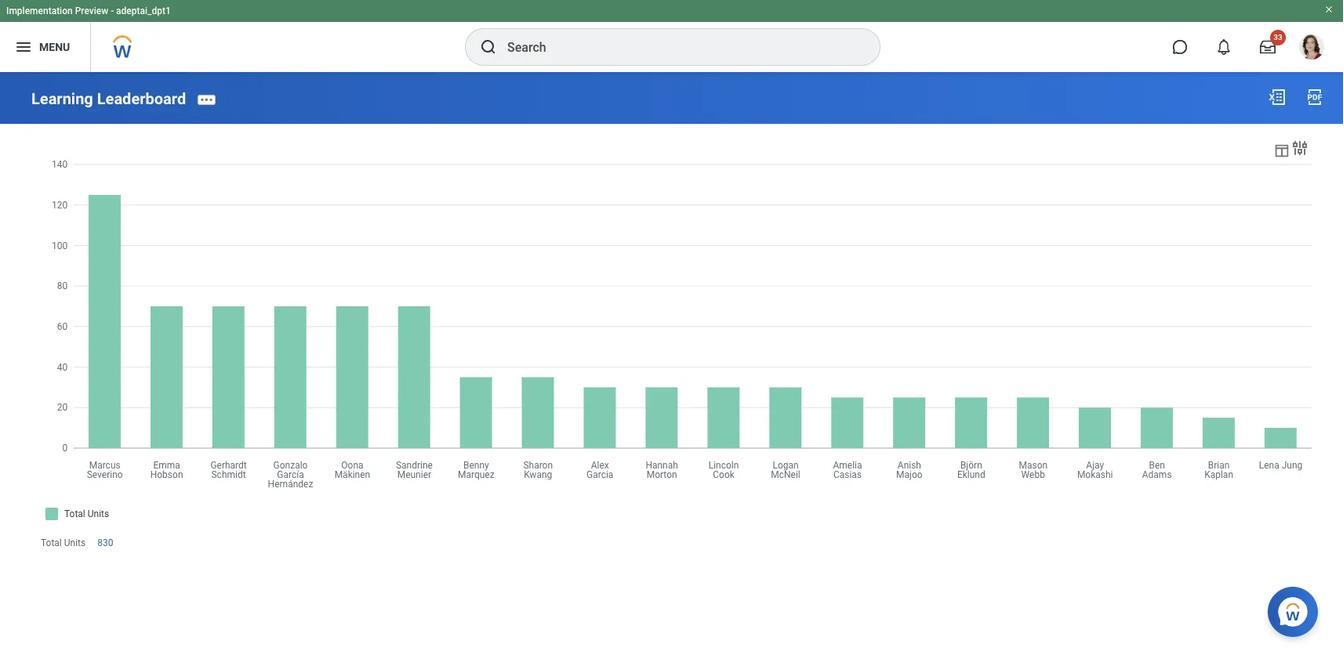 Task type: locate. For each thing, give the bounding box(es) containing it.
menu banner
[[0, 0, 1344, 72]]

leaderboard
[[97, 89, 186, 108]]

units
[[64, 538, 86, 549]]

learning leaderboard link
[[31, 89, 186, 108]]

Search Workday  search field
[[507, 30, 848, 64]]

33 button
[[1251, 30, 1286, 64]]

learning leaderboard
[[31, 89, 186, 108]]

menu
[[39, 40, 70, 53]]

-
[[111, 5, 114, 16]]

justify image
[[14, 38, 33, 56]]

export to excel image
[[1268, 88, 1287, 107]]

notifications large image
[[1217, 39, 1232, 55]]

learning
[[31, 89, 93, 108]]

configure and view chart data image
[[1291, 139, 1310, 157]]

learning leaderboard main content
[[0, 72, 1344, 583]]

preview
[[75, 5, 108, 16]]

adeptai_dpt1
[[116, 5, 171, 16]]

view printable version (pdf) image
[[1306, 88, 1325, 107]]



Task type: vqa. For each thing, say whether or not it's contained in the screenshot.
the Profile Logan McNeil Icon on the top of page
yes



Task type: describe. For each thing, give the bounding box(es) containing it.
830 button
[[97, 537, 116, 550]]

configure and view chart data image
[[1274, 142, 1291, 159]]

total units
[[41, 538, 86, 549]]

33
[[1274, 33, 1283, 42]]

profile logan mcneil image
[[1300, 35, 1325, 63]]

total
[[41, 538, 62, 549]]

implementation preview -   adeptai_dpt1
[[6, 5, 171, 16]]

menu button
[[0, 22, 90, 72]]

830
[[97, 538, 113, 549]]

implementation
[[6, 5, 73, 16]]

close environment banner image
[[1325, 5, 1334, 14]]

inbox large image
[[1260, 39, 1276, 55]]

search image
[[479, 38, 498, 56]]



